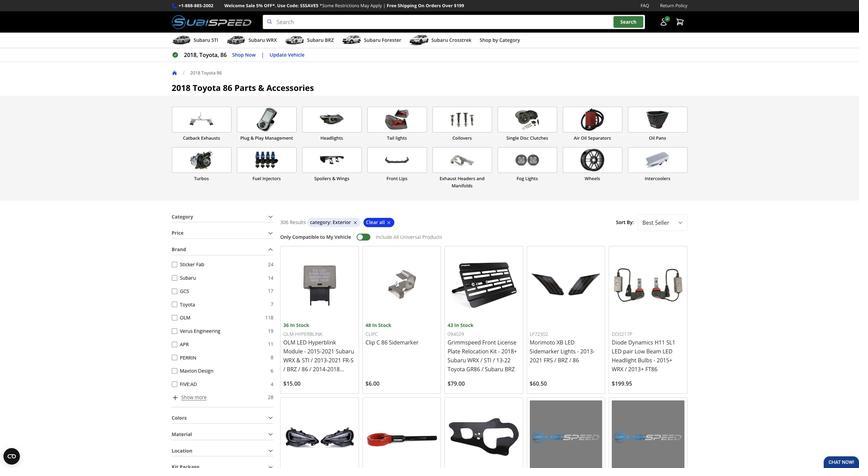 Task type: vqa. For each thing, say whether or not it's contained in the screenshot.


Task type: locate. For each thing, give the bounding box(es) containing it.
GCS button
[[172, 289, 177, 294]]

$199
[[454, 2, 465, 9]]

toyota down 2018 toyota 86 on the left of page
[[193, 82, 221, 93]]

*some
[[320, 2, 334, 9]]

oil pans
[[650, 135, 667, 141]]

2 horizontal spatial in
[[455, 322, 459, 329]]

2017
[[324, 375, 337, 382]]

oil pans image
[[629, 107, 688, 132]]

43 in stock 094029 grimmspeed front license plate relocation kit - 2018+ subaru wrx / sti / 13-22 toyota gr86 / subaru brz
[[448, 322, 518, 373]]

shop inside the 'shop now' link
[[232, 51, 244, 58]]

1 horizontal spatial sidemarker
[[530, 348, 560, 355]]

wrx inside dropdown button
[[266, 37, 277, 43]]

plug & play management image
[[237, 107, 296, 132]]

in inside 48 in stock clipc clip c 86 sidemarker
[[373, 322, 377, 329]]

86
[[221, 51, 227, 59], [217, 70, 222, 76], [223, 82, 233, 93], [382, 339, 388, 346], [573, 357, 579, 364], [302, 366, 308, 373]]

front left lips
[[387, 175, 398, 182]]

led right xb
[[565, 339, 575, 346]]

fr-s / brz / 86 drivers side tail gasket lh image
[[448, 401, 521, 468]]

subaru inside "dropdown button"
[[307, 37, 324, 43]]

7
[[271, 301, 274, 308]]

86 left parts
[[223, 82, 233, 93]]

1 in from the left
[[290, 322, 295, 329]]

$60.50
[[530, 380, 547, 388]]

1 vertical spatial front
[[483, 339, 496, 346]]

front inside the 43 in stock 094029 grimmspeed front license plate relocation kit - 2018+ subaru wrx / sti / 13-22 toyota gr86 / subaru brz
[[483, 339, 496, 346]]

0 horizontal spatial |
[[261, 51, 264, 59]]

1 vertical spatial vehicle
[[335, 234, 351, 240]]

1 horizontal spatial olm
[[284, 339, 296, 346]]

subaru for subaru forester
[[364, 37, 381, 43]]

perrin front tow hook image
[[366, 401, 438, 468]]

0 vertical spatial |
[[383, 2, 386, 9]]

diode
[[612, 339, 627, 346]]

1 horizontal spatial lights
[[561, 348, 576, 355]]

0 horizontal spatial vehicle
[[288, 51, 305, 58]]

search input field
[[263, 15, 645, 29]]

1 vertical spatial forester
[[284, 375, 305, 382]]

| right now at the left of page
[[261, 51, 264, 59]]

subaru right a subaru crosstrek thumbnail image
[[432, 37, 448, 43]]

0 vertical spatial front
[[387, 175, 398, 182]]

brz left a subaru forester thumbnail image
[[325, 37, 334, 43]]

subaru inside dropdown button
[[194, 37, 210, 43]]

separators
[[588, 135, 612, 141]]

sti inside 36 in stock olm-hyperblink olm led hyperblink module - 2015-2021 subaru wrx & sti / 2013-2021 fr-s / brz / 86 / 2014-2018 forester / 2013-2017 crosstrek / 2012-2016 impreza / 2010-2014 outback
[[302, 357, 310, 364]]

lights
[[526, 175, 538, 182], [561, 348, 576, 355]]

2 vertical spatial 2018
[[327, 366, 340, 373]]

oil right air
[[581, 135, 587, 141]]

disc
[[521, 135, 529, 141]]

category inside dropdown button
[[172, 213, 193, 220]]

turbos button
[[172, 147, 232, 190]]

oil left pans
[[650, 135, 655, 141]]

2002
[[203, 2, 214, 9]]

& left the play
[[251, 135, 254, 141]]

0 horizontal spatial stock
[[296, 322, 310, 329]]

sidemarker right c
[[389, 339, 419, 346]]

0 vertical spatial olm
[[180, 315, 191, 321]]

shop left now at the left of page
[[232, 51, 244, 58]]

colors button
[[172, 413, 274, 423]]

wrx down module
[[284, 357, 295, 364]]

led down hyperblink
[[297, 339, 307, 346]]

14
[[268, 274, 274, 281]]

front lips image
[[368, 148, 427, 173]]

0 vertical spatial toyota
[[180, 301, 195, 308]]

- inside lf72302 morimoto xb led sidemarker lights - 2013- 2021 frs / brz / 86
[[578, 348, 579, 355]]

brz down 22
[[505, 366, 515, 373]]

3 stock from the left
[[461, 322, 474, 329]]

faq
[[641, 2, 650, 9]]

0 vertical spatial 2013-
[[581, 348, 595, 355]]

5%
[[256, 2, 263, 9]]

1 horizontal spatial toyota
[[448, 366, 465, 373]]

0 horizontal spatial category
[[172, 213, 193, 220]]

1 vertical spatial lights
[[561, 348, 576, 355]]

Sticker Fab button
[[172, 262, 177, 267]]

in right 36
[[290, 322, 295, 329]]

1 vertical spatial crosstrek
[[284, 384, 308, 391]]

0 vertical spatial 2018
[[190, 70, 200, 76]]

category up to
[[310, 219, 330, 226]]

include
[[376, 234, 393, 240]]

2018,
[[184, 51, 198, 59]]

forester
[[382, 37, 402, 43], [284, 375, 305, 382]]

sti inside the 43 in stock 094029 grimmspeed front license plate relocation kit - 2018+ subaru wrx / sti / 13-22 toyota gr86 / subaru brz
[[484, 357, 492, 364]]

in inside the 43 in stock 094029 grimmspeed front license plate relocation kit - 2018+ subaru wrx / sti / 13-22 toyota gr86 / subaru brz
[[455, 322, 459, 329]]

a subaru brz thumbnail image image
[[285, 35, 305, 45]]

stock up 094029
[[461, 322, 474, 329]]

restrictions
[[335, 2, 360, 9]]

stock inside 48 in stock clipc clip c 86 sidemarker
[[379, 322, 392, 329]]

outback
[[284, 401, 305, 409]]

0 horizontal spatial crosstrek
[[284, 384, 308, 391]]

86 right frs at the bottom of page
[[573, 357, 579, 364]]

0 horizontal spatial in
[[290, 322, 295, 329]]

sti down 2015-
[[302, 357, 310, 364]]

0 vertical spatial lights
[[526, 175, 538, 182]]

hyperblink
[[308, 339, 336, 346]]

lights down xb
[[561, 348, 576, 355]]

single disc clutches image
[[498, 107, 557, 132]]

stock
[[296, 322, 310, 329], [379, 322, 392, 329], [461, 322, 474, 329]]

shop inside shop by category dropdown button
[[480, 37, 492, 43]]

0 horizontal spatial sidemarker
[[389, 339, 419, 346]]

apr
[[180, 341, 189, 348]]

0 horizontal spatial lights
[[526, 175, 538, 182]]

catback exhausts image
[[172, 107, 231, 132]]

crosstrek inside dropdown button
[[450, 37, 472, 43]]

1 horizontal spatial in
[[373, 322, 377, 329]]

118
[[265, 314, 274, 321]]

shop left by
[[480, 37, 492, 43]]

stock up hyperblink
[[296, 322, 310, 329]]

2021 inside lf72302 morimoto xb led sidemarker lights - 2013- 2021 frs / brz / 86
[[530, 357, 543, 364]]

olm
[[180, 315, 191, 321], [284, 339, 296, 346]]

shop
[[480, 37, 492, 43], [232, 51, 244, 58]]

sti down kit
[[484, 357, 492, 364]]

2 vertical spatial 2013-
[[310, 375, 324, 382]]

lights inside button
[[526, 175, 538, 182]]

subaru right a subaru brz thumbnail image
[[307, 37, 324, 43]]

1 vertical spatial sidemarker
[[530, 348, 560, 355]]

shop by category button
[[480, 34, 521, 48]]

stock right 48
[[379, 322, 392, 329]]

0 horizontal spatial sti
[[212, 37, 218, 43]]

air oil separators
[[574, 135, 612, 141]]

c
[[377, 339, 380, 346]]

2018 up 2017
[[327, 366, 340, 373]]

subaru up 'fr-'
[[336, 348, 354, 355]]

material
[[172, 431, 192, 438]]

2 in from the left
[[373, 322, 377, 329]]

1 vertical spatial shop
[[232, 51, 244, 58]]

wrx up the update
[[266, 37, 277, 43]]

toyota for 2018 toyota 86 parts & accessories
[[193, 82, 221, 93]]

oil
[[581, 135, 587, 141], [650, 135, 655, 141]]

86 down toyota,
[[217, 70, 222, 76]]

1 horizontal spatial front
[[483, 339, 496, 346]]

6
[[271, 368, 274, 374]]

headlights button
[[302, 107, 362, 142]]

& right parts
[[258, 82, 265, 93]]

clear
[[366, 219, 378, 226]]

dd0217p diode dynamics h11 sl1 led pair low beam led headlight bulbs - 2015+ wrx / 2013+ ft86
[[612, 331, 676, 373]]

category up 'price'
[[172, 213, 193, 220]]

license
[[498, 339, 517, 346]]

manifolds
[[452, 183, 473, 189]]

sidemarker down morimoto
[[530, 348, 560, 355]]

fog lights button
[[498, 147, 558, 190]]

0 vertical spatial crosstrek
[[450, 37, 472, 43]]

olm right olm button
[[180, 315, 191, 321]]

in for clip
[[373, 322, 377, 329]]

wrx down headlight
[[612, 366, 624, 373]]

accessories
[[267, 82, 314, 93]]

category for category : exterior
[[310, 219, 330, 226]]

2018 toyota 86 parts & accessories
[[172, 82, 314, 93]]

open widget image
[[3, 448, 20, 465]]

fog lights image
[[498, 148, 557, 173]]

injectors
[[263, 175, 281, 182]]

0 horizontal spatial forester
[[284, 375, 305, 382]]

stock for grimmspeed
[[461, 322, 474, 329]]

1 horizontal spatial vehicle
[[335, 234, 351, 240]]

| left free
[[383, 2, 386, 9]]

fuel
[[253, 175, 262, 182]]

0 horizontal spatial toyota
[[180, 301, 195, 308]]

1 vertical spatial 2018
[[172, 82, 191, 93]]

shop now
[[232, 51, 256, 58]]

in inside 36 in stock olm-hyperblink olm led hyperblink module - 2015-2021 subaru wrx & sti / 2013-2021 fr-s / brz / 86 / 2014-2018 forester / 2013-2017 crosstrek / 2012-2016 impreza / 2010-2014 outback
[[290, 322, 295, 329]]

1 horizontal spatial shop
[[480, 37, 492, 43]]

xb
[[557, 339, 564, 346]]

price button
[[172, 228, 274, 239]]

brz right frs at the bottom of page
[[558, 357, 568, 364]]

1 horizontal spatial stock
[[379, 322, 392, 329]]

headlight
[[612, 357, 637, 364]]

brz up '$15.00'
[[287, 366, 297, 373]]

Select... button
[[639, 214, 688, 231]]

wheels image
[[563, 148, 622, 173]]

2 stock from the left
[[379, 322, 392, 329]]

lights inside lf72302 morimoto xb led sidemarker lights - 2013- 2021 frs / brz / 86
[[561, 348, 576, 355]]

- inside 36 in stock olm-hyperblink olm led hyperblink module - 2015-2021 subaru wrx & sti / 2013-2021 fr-s / brz / 86 / 2014-2018 forester / 2013-2017 crosstrek / 2012-2016 impreza / 2010-2014 outback
[[304, 348, 306, 355]]

exhaust headers and manifolds image
[[433, 148, 492, 173]]

material button
[[172, 429, 274, 440]]

in right 43
[[455, 322, 459, 329]]

brz inside the 43 in stock 094029 grimmspeed front license plate relocation kit - 2018+ subaru wrx / sti / 13-22 toyota gr86 / subaru brz
[[505, 366, 515, 373]]

1 horizontal spatial sti
[[302, 357, 310, 364]]

1 vertical spatial toyota
[[193, 82, 221, 93]]

0 vertical spatial vehicle
[[288, 51, 305, 58]]

olm down olm-
[[284, 339, 296, 346]]

2 horizontal spatial stock
[[461, 322, 474, 329]]

stock inside 36 in stock olm-hyperblink olm led hyperblink module - 2015-2021 subaru wrx & sti / 2013-2021 fr-s / brz / 86 / 2014-2018 forester / 2013-2017 crosstrek / 2012-2016 impreza / 2010-2014 outback
[[296, 322, 310, 329]]

0 horizontal spatial front
[[387, 175, 398, 182]]

17
[[268, 288, 274, 294]]

-
[[304, 348, 306, 355], [499, 348, 500, 355], [578, 348, 579, 355], [654, 357, 656, 364]]

2021 left frs at the bottom of page
[[530, 357, 543, 364]]

front up kit
[[483, 339, 496, 346]]

toyota down toyota,
[[202, 70, 216, 76]]

0 vertical spatial toyota
[[202, 70, 216, 76]]

return policy
[[661, 2, 688, 9]]

86 right c
[[382, 339, 388, 346]]

subaru up 2018, toyota, 86
[[194, 37, 210, 43]]

stock for clip
[[379, 322, 392, 329]]

wrx up gr86
[[468, 357, 479, 364]]

brz inside lf72302 morimoto xb led sidemarker lights - 2013- 2021 frs / brz / 86
[[558, 357, 568, 364]]

forester inside 36 in stock olm-hyperblink olm led hyperblink module - 2015-2021 subaru wrx & sti / 2013-2021 fr-s / brz / 86 / 2014-2018 forester / 2013-2017 crosstrek / 2012-2016 impreza / 2010-2014 outback
[[284, 375, 305, 382]]

0 vertical spatial sidemarker
[[389, 339, 419, 346]]

subaru sti button
[[172, 34, 218, 48]]

0 vertical spatial forester
[[382, 37, 402, 43]]

fab
[[196, 261, 204, 268]]

subaru for subaru sti
[[194, 37, 210, 43]]

sidemarker
[[389, 339, 419, 346], [530, 348, 560, 355]]

spoilers & wings
[[314, 175, 350, 182]]

1 horizontal spatial category
[[310, 219, 330, 226]]

86 left 2014-
[[302, 366, 308, 373]]

plug & play management button
[[237, 107, 297, 142]]

2014-
[[313, 366, 327, 373]]

air oil separators image
[[563, 107, 622, 132]]

2 oil from the left
[[650, 135, 655, 141]]

clip c 86 sidemarker image
[[366, 249, 438, 322]]

1 stock from the left
[[296, 322, 310, 329]]

& left wings
[[332, 175, 336, 182]]

2018 down 2018,
[[190, 70, 200, 76]]

1 horizontal spatial oil
[[650, 135, 655, 141]]

toyota inside the 43 in stock 094029 grimmspeed front license plate relocation kit - 2018+ subaru wrx / sti / 13-22 toyota gr86 / subaru brz
[[448, 366, 465, 373]]

lights right fog
[[526, 175, 538, 182]]

and
[[477, 175, 485, 182]]

1 horizontal spatial forester
[[382, 37, 402, 43]]

1 horizontal spatial crosstrek
[[450, 37, 472, 43]]

2018 for 2018 toyota 86
[[190, 70, 200, 76]]

0 vertical spatial shop
[[480, 37, 492, 43]]

crosstrek down search input field at top
[[450, 37, 472, 43]]

13-
[[497, 357, 505, 364]]

a subaru wrx thumbnail image image
[[227, 35, 246, 45]]

on
[[418, 2, 425, 9]]

wheels
[[585, 175, 601, 182]]

shop by category
[[480, 37, 521, 43]]

0 horizontal spatial shop
[[232, 51, 244, 58]]

toyota up $79.00
[[448, 366, 465, 373]]

stock for hyperblink
[[296, 322, 310, 329]]

subaru for subaru brz
[[307, 37, 324, 43]]

/
[[183, 69, 185, 77], [311, 357, 313, 364], [481, 357, 483, 364], [493, 357, 495, 364], [555, 357, 557, 364], [570, 357, 572, 364], [284, 366, 286, 373], [299, 366, 301, 373], [310, 366, 312, 373], [482, 366, 484, 373], [625, 366, 627, 373], [306, 375, 308, 382], [309, 384, 311, 391], [306, 392, 308, 400]]

morimoto xb led sidemarker lights - 2013-2021 frs / brz / 86 image
[[530, 249, 603, 322]]

subaru down sticker
[[180, 275, 196, 281]]

& down module
[[297, 357, 301, 364]]

28
[[268, 394, 274, 401]]

306 results
[[281, 219, 306, 226]]

stock inside the 43 in stock 094029 grimmspeed front license plate relocation kit - 2018+ subaru wrx / sti / 13-22 toyota gr86 / subaru brz
[[461, 322, 474, 329]]

sticker fab sti ts jdm style front bumper pinstripe (yellow) - 2013-2021 scion fr-s / subaru brz / toyota 86 image
[[612, 401, 685, 468]]

crosstrek up impreza
[[284, 384, 308, 391]]

1 vertical spatial toyota
[[448, 366, 465, 373]]

2014
[[324, 392, 336, 400]]

86 inside 48 in stock clipc clip c 86 sidemarker
[[382, 339, 388, 346]]

forester left a subaru crosstrek thumbnail image
[[382, 37, 402, 43]]

wheels button
[[563, 147, 623, 190]]

pans
[[657, 135, 667, 141]]

coilovers
[[453, 135, 472, 141]]

3 in from the left
[[455, 322, 459, 329]]

led inside 36 in stock olm-hyperblink olm led hyperblink module - 2015-2021 subaru wrx & sti / 2013-2021 fr-s / brz / 86 / 2014-2018 forester / 2013-2017 crosstrek / 2012-2016 impreza / 2010-2014 outback
[[297, 339, 307, 346]]

vehicle down a subaru brz thumbnail image
[[288, 51, 305, 58]]

subaru wrx button
[[227, 34, 277, 48]]

in right 48
[[373, 322, 377, 329]]

1 vertical spatial olm
[[284, 339, 296, 346]]

vehicle right my on the left of the page
[[335, 234, 351, 240]]

subaru brz button
[[285, 34, 334, 48]]

24
[[268, 261, 274, 268]]

my
[[327, 234, 334, 240]]

diode dynamics h11 sl1 led pair low beam led headlight bulbs - 2015+ wrx / 2013+ ft86 image
[[612, 249, 685, 322]]

1 vertical spatial |
[[261, 51, 264, 59]]

kit
[[490, 348, 497, 355]]

Subaru button
[[172, 275, 177, 281]]

over
[[442, 2, 453, 9]]

sti up toyota,
[[212, 37, 218, 43]]

2 horizontal spatial sti
[[484, 357, 492, 364]]

0 horizontal spatial oil
[[581, 135, 587, 141]]

2013- inside lf72302 morimoto xb led sidemarker lights - 2013- 2021 frs / brz / 86
[[581, 348, 595, 355]]

2012-
[[313, 384, 327, 391]]

subaru for subaru
[[180, 275, 196, 281]]

subaru up now at the left of page
[[249, 37, 265, 43]]

forester up impreza
[[284, 375, 305, 382]]

sti for grimmspeed
[[484, 357, 492, 364]]

home image
[[172, 70, 177, 76]]

2018 down the home icon
[[172, 82, 191, 93]]

subaru right a subaru forester thumbnail image
[[364, 37, 381, 43]]

brz inside "dropdown button"
[[325, 37, 334, 43]]

4
[[271, 381, 274, 387]]

maxton
[[180, 368, 197, 374]]

turbos image
[[172, 148, 231, 173]]

may
[[361, 2, 370, 9]]

FIVE:AD button
[[172, 382, 177, 387]]

& inside 36 in stock olm-hyperblink olm led hyperblink module - 2015-2021 subaru wrx & sti / 2013-2021 fr-s / brz / 86 / 2014-2018 forester / 2013-2017 crosstrek / 2012-2016 impreza / 2010-2014 outback
[[297, 357, 301, 364]]

toyota right toyota 'button'
[[180, 301, 195, 308]]

five:ad
[[180, 381, 197, 388]]



Task type: describe. For each thing, give the bounding box(es) containing it.
subaru for subaru wrx
[[249, 37, 265, 43]]

intercoolers button
[[628, 147, 688, 190]]

subaru sti
[[194, 37, 218, 43]]

sticker fab
[[180, 261, 204, 268]]

spoilers & wings image
[[303, 148, 362, 173]]

category
[[500, 37, 521, 43]]

fuel injectors button
[[237, 147, 297, 190]]

tail lights image
[[368, 107, 427, 132]]

- inside dd0217p diode dynamics h11 sl1 led pair low beam led headlight bulbs - 2015+ wrx / 2013+ ft86
[[654, 357, 656, 364]]

OLM button
[[172, 315, 177, 321]]

sale
[[246, 2, 255, 9]]

subispeed logo image
[[172, 15, 252, 29]]

48 in stock clipc clip c 86 sidemarker
[[366, 322, 419, 346]]

clip
[[366, 339, 375, 346]]

48
[[366, 322, 371, 329]]

coilovers button
[[433, 107, 492, 142]]

2021 left 'fr-'
[[329, 357, 341, 364]]

update vehicle button
[[270, 51, 305, 59]]

shop for shop by category
[[480, 37, 492, 43]]

in for hyperblink
[[290, 322, 295, 329]]

hyperblink
[[295, 331, 323, 337]]

/ inside dd0217p diode dynamics h11 sl1 led pair low beam led headlight bulbs - 2015+ wrx / 2013+ ft86
[[625, 366, 627, 373]]

306
[[281, 219, 289, 226]]

Verus Engineering button
[[172, 328, 177, 334]]

brz inside 36 in stock olm-hyperblink olm led hyperblink module - 2015-2021 subaru wrx & sti / 2013-2021 fr-s / brz / 86 / 2014-2018 forester / 2013-2017 crosstrek / 2012-2016 impreza / 2010-2014 outback
[[287, 366, 297, 373]]

fuel injectors
[[253, 175, 281, 182]]

parts
[[235, 82, 256, 93]]

Maxton Design button
[[172, 368, 177, 374]]

shop now link
[[232, 51, 256, 59]]

- inside the 43 in stock 094029 grimmspeed front license plate relocation kit - 2018+ subaru wrx / sti / 13-22 toyota gr86 / subaru brz
[[499, 348, 500, 355]]

36
[[284, 322, 289, 329]]

sticker fab front and rear 3d carbon fiber emblem overlays image
[[530, 401, 603, 468]]

morimoto
[[530, 339, 556, 346]]

sort by:
[[617, 219, 634, 226]]

094029
[[448, 331, 464, 337]]

plug
[[241, 135, 250, 141]]

2015+
[[657, 357, 673, 364]]

wrx inside 36 in stock olm-hyperblink olm led hyperblink module - 2015-2021 subaru wrx & sti / 2013-2021 fr-s / brz / 86 / 2014-2018 forester / 2013-2017 crosstrek / 2012-2016 impreza / 2010-2014 outback
[[284, 357, 295, 364]]

wings
[[337, 175, 350, 182]]

vehicle inside button
[[288, 51, 305, 58]]

lf72302
[[530, 331, 549, 337]]

subaru inside 36 in stock olm-hyperblink olm led hyperblink module - 2015-2021 subaru wrx & sti / 2013-2021 fr-s / brz / 86 / 2014-2018 forester / 2013-2017 crosstrek / 2012-2016 impreza / 2010-2014 outback
[[336, 348, 354, 355]]

a subaru forester thumbnail image image
[[342, 35, 362, 45]]

single disc clutches
[[507, 135, 549, 141]]

Toyota button
[[172, 302, 177, 307]]

86 inside lf72302 morimoto xb led sidemarker lights - 2013- 2021 frs / brz / 86
[[573, 357, 579, 364]]

led inside lf72302 morimoto xb led sidemarker lights - 2013- 2021 frs / brz / 86
[[565, 339, 575, 346]]

885-
[[194, 2, 203, 9]]

sort
[[617, 219, 626, 226]]

1 horizontal spatial |
[[383, 2, 386, 9]]

category : exterior
[[310, 219, 351, 226]]

86 inside 36 in stock olm-hyperblink olm led hyperblink module - 2015-2021 subaru wrx & sti / 2013-2021 fr-s / brz / 86 / 2014-2018 forester / 2013-2017 crosstrek / 2012-2016 impreza / 2010-2014 outback
[[302, 366, 308, 373]]

in for grimmspeed
[[455, 322, 459, 329]]

86 right toyota,
[[221, 51, 227, 59]]

front inside button
[[387, 175, 398, 182]]

headlights image
[[303, 107, 362, 132]]

sticker
[[180, 261, 195, 268]]

lights
[[396, 135, 407, 141]]

a subaru sti thumbnail image image
[[172, 35, 191, 45]]

*some restrictions may apply | free shipping on orders over $199
[[320, 2, 465, 9]]

frs
[[544, 357, 553, 364]]

led up 2015+
[[663, 348, 673, 355]]

2015-
[[308, 348, 322, 355]]

tail
[[387, 135, 395, 141]]

by
[[493, 37, 499, 43]]

crosstrek inside 36 in stock olm-hyperblink olm led hyperblink module - 2015-2021 subaru wrx & sti / 2013-2021 fr-s / brz / 86 / 2014-2018 forester / 2013-2017 crosstrek / 2012-2016 impreza / 2010-2014 outback
[[284, 384, 308, 391]]

perrin
[[180, 354, 196, 361]]

oil pans button
[[628, 107, 688, 142]]

subaru crosstrek
[[432, 37, 472, 43]]

category button
[[172, 212, 274, 222]]

welcome sale 5% off*. use code: sssave5
[[225, 2, 319, 9]]

sidemarker inside lf72302 morimoto xb led sidemarker lights - 2013- 2021 frs / brz / 86
[[530, 348, 560, 355]]

show more button
[[172, 394, 207, 402]]

lf72302 morimoto xb led sidemarker lights - 2013- 2021 frs / brz / 86
[[530, 331, 595, 364]]

button image
[[660, 18, 668, 26]]

grimmspeed front license plate relocation kit - 2018+ subaru wrx / sti / 13-22 toyota gr86 / subaru brz image
[[448, 249, 521, 322]]

subaru down plate
[[448, 357, 466, 364]]

led down diode
[[612, 348, 622, 355]]

verus engineering
[[180, 328, 221, 334]]

exterior
[[333, 219, 351, 226]]

2021 down hyperblink
[[322, 348, 335, 355]]

2018 for 2018 toyota 86 parts & accessories
[[172, 82, 191, 93]]

a subaru crosstrek thumbnail image image
[[410, 35, 429, 45]]

+1-888-885-2002
[[179, 2, 214, 9]]

forester inside subaru forester dropdown button
[[382, 37, 402, 43]]

all
[[394, 234, 399, 240]]

intercoolers
[[645, 175, 671, 182]]

olm inside 36 in stock olm-hyperblink olm led hyperblink module - 2015-2021 subaru wrx & sti / 2013-2021 fr-s / brz / 86 / 2014-2018 forester / 2013-2017 crosstrek / 2012-2016 impreza / 2010-2014 outback
[[284, 339, 296, 346]]

by:
[[627, 219, 634, 226]]

wrx inside the 43 in stock 094029 grimmspeed front license plate relocation kit - 2018+ subaru wrx / sti / 13-22 toyota gr86 / subaru brz
[[468, 357, 479, 364]]

search button
[[614, 16, 644, 28]]

only compatible to my vehicle
[[281, 234, 351, 240]]

ft86
[[646, 366, 658, 373]]

brand button
[[172, 244, 274, 255]]

clear all
[[366, 219, 385, 226]]

subaru down 13-
[[485, 366, 504, 373]]

sti for hyperblink
[[302, 357, 310, 364]]

+1-888-885-2002 link
[[179, 2, 214, 9]]

APR button
[[172, 342, 177, 347]]

PERRIN button
[[172, 355, 177, 361]]

sti inside dropdown button
[[212, 37, 218, 43]]

wrx inside dd0217p diode dynamics h11 sl1 led pair low beam led headlight bulbs - 2015+ wrx / 2013+ ft86
[[612, 366, 624, 373]]

1 oil from the left
[[581, 135, 587, 141]]

888-
[[185, 2, 194, 9]]

update
[[270, 51, 287, 58]]

select... image
[[678, 220, 684, 225]]

intercoolers image
[[629, 148, 688, 173]]

show more
[[181, 394, 207, 401]]

toyota for 2018 toyota 86
[[202, 70, 216, 76]]

single disc clutches button
[[498, 107, 558, 142]]

code:
[[287, 2, 299, 9]]

sssave5
[[300, 2, 319, 9]]

pair
[[624, 348, 634, 355]]

verus
[[180, 328, 193, 334]]

2018 toyota 86
[[190, 70, 222, 76]]

lips
[[399, 175, 408, 182]]

1 vertical spatial 2013-
[[315, 357, 329, 364]]

fr-
[[343, 357, 351, 364]]

more
[[195, 394, 207, 401]]

coilovers image
[[433, 107, 492, 132]]

include all universal products
[[376, 234, 443, 240]]

olm led hyperblink module - 2015-2021 subaru wrx & sti / 2013-2021 fr-s / brz / 86 / 2014-2018 forester / 2013-2017 crosstrek / 2012-2016 impreza / 2010-2014 outback image
[[284, 249, 356, 322]]

fuel injectors image
[[237, 148, 296, 173]]

shop for shop now
[[232, 51, 244, 58]]

2018 inside 36 in stock olm-hyperblink olm led hyperblink module - 2015-2021 subaru wrx & sti / 2013-2021 fr-s / brz / 86 / 2014-2018 forester / 2013-2017 crosstrek / 2012-2016 impreza / 2010-2014 outback
[[327, 366, 340, 373]]

11
[[268, 341, 274, 347]]

front lips button
[[367, 147, 427, 190]]

engineering
[[194, 328, 221, 334]]

catback exhausts
[[183, 135, 220, 141]]

0 horizontal spatial olm
[[180, 315, 191, 321]]

universal
[[400, 234, 421, 240]]

sl1
[[667, 339, 676, 346]]

apply
[[371, 2, 382, 9]]

olm sequential style headlights with 6000k hid - 2013-2016 scion fr-s / subaru brz / toyota 86 image
[[284, 401, 356, 468]]

category for category
[[172, 213, 193, 220]]

colors
[[172, 415, 187, 421]]

subaru for subaru crosstrek
[[432, 37, 448, 43]]

catback
[[183, 135, 200, 141]]

compatible
[[293, 234, 319, 240]]

$79.00
[[448, 380, 465, 388]]

s
[[351, 357, 354, 364]]

sidemarker inside 48 in stock clipc clip c 86 sidemarker
[[389, 339, 419, 346]]



